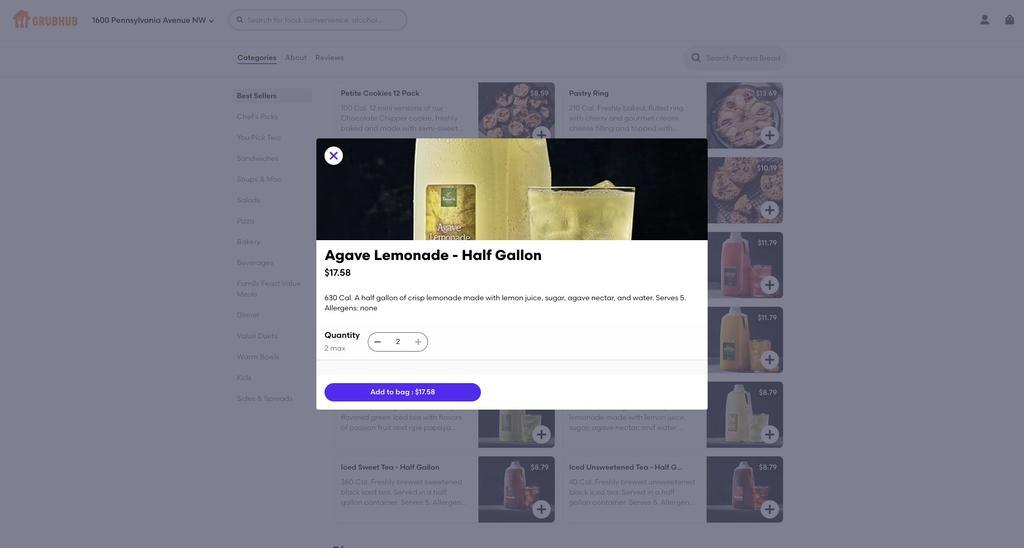 Task type: vqa. For each thing, say whether or not it's contained in the screenshot.
plus icon
no



Task type: locate. For each thing, give the bounding box(es) containing it.
1 horizontal spatial chocolate
[[569, 50, 604, 58]]

freshly for cookie
[[371, 179, 395, 187]]

egg
[[602, 70, 615, 79], [681, 145, 695, 154], [373, 210, 387, 218], [400, 285, 414, 293]]

pick
[[251, 134, 265, 142]]

tea. for sweet
[[378, 489, 392, 497]]

baked inside the 390 cal. a traditional favorite, freshly baked and made with semi-sweet chocolate chunks & milk chocolate flakes. allergens: contains wheat, soy, milk, egg
[[569, 39, 591, 48]]

bakery tab
[[237, 237, 308, 248]]

serves down iced unsweetened tea - half gallon
[[629, 499, 651, 508]]

1 flavored from the top
[[341, 264, 369, 273]]

1 horizontal spatial container.
[[592, 499, 627, 508]]

4- up 440 cal. freshly baked lemon flavored sugar cookie topped with powdered sugar. allergens: contains wheat, soy, milk, egg
[[412, 239, 419, 248]]

serves inside the 360 cal. freshly brewed sweetened black iced tea. served in a half gallon container. serves 5. allergens: none
[[401, 499, 423, 508]]

milk,
[[585, 70, 600, 79], [664, 145, 680, 154], [357, 210, 372, 218], [383, 285, 398, 293]]

about
[[285, 53, 307, 62]]

you
[[237, 134, 249, 142]]

and up the filling
[[609, 114, 623, 123]]

2 black from the left
[[569, 489, 588, 497]]

baked for cookie
[[397, 179, 419, 187]]

5. inside the 360 cal. freshly brewed sweetened black iced tea. served in a half gallon container. serves 5. allergens: none
[[425, 499, 431, 508]]

made
[[608, 39, 629, 48], [463, 294, 484, 303], [606, 414, 627, 422]]

1 vertical spatial cookies
[[363, 89, 392, 98]]

serves down passion
[[341, 434, 363, 443]]

1 horizontal spatial cookie
[[442, 179, 465, 187]]

0 horizontal spatial crisp
[[408, 294, 425, 303]]

2 vertical spatial topped
[[417, 264, 443, 273]]

1 horizontal spatial lemon
[[610, 239, 633, 248]]

1 vertical spatial flavored
[[341, 414, 369, 422]]

serves up unsweetened at the right bottom of page
[[569, 434, 592, 443]]

sweet down the freshly
[[666, 39, 686, 48]]

2 horizontal spatial topped
[[631, 124, 657, 133]]

0 horizontal spatial black
[[341, 489, 360, 497]]

egg up the drop at the left of page
[[373, 210, 387, 218]]

0 horizontal spatial iced
[[362, 489, 377, 497]]

half inside 450 cal. a half gallon of naturally flavored green iced tea with flavors of passion fruit and ripe papaya. serves 5. allergens: none
[[378, 403, 391, 412]]

soy, down candies.
[[341, 210, 355, 218]]

none inside 40 cal. freshly brewed unsweetened black iced tea. served in a half gallon container. serves 5. allergens: none
[[569, 509, 587, 518]]

sandwiches tab
[[237, 153, 308, 164]]

1 $11.79 from the top
[[758, 239, 777, 248]]

2 in from the left
[[647, 489, 653, 497]]

freshly down lemon drop cookie 4-pack
[[371, 254, 395, 262]]

baked down lemon drop cookie 4-pack
[[396, 254, 418, 262]]

avenue
[[163, 16, 190, 25]]

cal. inside "480 cal. freshly baked sugar cookie topped with semi-sweet chocolate candies. allergens: contains wheat, soy, milk, egg"
[[355, 179, 369, 187]]

and left ripe
[[393, 424, 407, 433]]

tea. inside the 360 cal. freshly brewed sweetened black iced tea. served in a half gallon container. serves 5. allergens: none
[[378, 489, 392, 497]]

1 vertical spatial sweet
[[404, 189, 424, 198]]

serves
[[633, 135, 656, 143], [656, 294, 678, 303], [341, 434, 363, 443], [569, 434, 592, 443], [401, 499, 423, 508], [629, 499, 651, 508]]

1 horizontal spatial iced
[[393, 414, 408, 422]]

value
[[282, 280, 301, 288], [237, 332, 256, 341]]

made inside the 390 cal. a traditional favorite, freshly baked and made with semi-sweet chocolate chunks & milk chocolate flakes. allergens: contains wheat, soy, milk, egg
[[608, 39, 629, 48]]

nectar, up iced unsweetened tea - half gallon
[[616, 424, 640, 433]]

2 served from the left
[[622, 489, 646, 497]]

2 a from the left
[[655, 489, 660, 497]]

0 vertical spatial $17.58
[[325, 267, 351, 279]]

brewed inside 40 cal. freshly brewed unsweetened black iced tea. served in a half gallon container. serves 5. allergens: none
[[621, 478, 647, 487]]

chocolate
[[569, 50, 604, 58], [655, 50, 690, 58], [426, 189, 461, 198]]

0 horizontal spatial tea.
[[378, 489, 392, 497]]

1 horizontal spatial a
[[655, 489, 660, 497]]

container. inside 40 cal. freshly brewed unsweetened black iced tea. served in a half gallon container. serves 5. allergens: none
[[592, 499, 627, 508]]

soy, inside the 390 cal. a traditional favorite, freshly baked and made with semi-sweet chocolate chunks & milk chocolate flakes. allergens: contains wheat, soy, milk, egg
[[569, 70, 583, 79]]

topped inside 440 cal. freshly baked lemon flavored sugar cookie topped with powdered sugar. allergens: contains wheat, soy, milk, egg
[[417, 264, 443, 273]]

brewed for sweetened
[[397, 478, 423, 487]]

cookies left 12 at the left top of page
[[363, 89, 392, 98]]

a inside 40 cal. freshly brewed unsweetened black iced tea. served in a half gallon container. serves 5. allergens: none
[[655, 489, 660, 497]]

flavored up powdered
[[341, 264, 369, 273]]

none up iced unsweetened tea - half gallon
[[637, 434, 654, 443]]

and up iced unsweetened tea - half gallon
[[642, 424, 655, 433]]

none down ripe
[[408, 434, 426, 443]]

$17.58
[[325, 267, 351, 279], [415, 388, 435, 397]]

served for unsweetened
[[622, 489, 646, 497]]

strawberry lemon mint charged lemonade
[[569, 239, 723, 248]]

allergens: down chunks
[[593, 60, 626, 69]]

1 vertical spatial sugar,
[[569, 424, 590, 433]]

1 brewed from the left
[[397, 478, 423, 487]]

salads tab
[[237, 195, 308, 206]]

0 horizontal spatial lemon
[[420, 254, 442, 262]]

$11.79
[[758, 239, 777, 248], [758, 314, 777, 323]]

allergens: down streusel
[[569, 145, 603, 154]]

lemon inside 440 cal. freshly baked lemon flavored sugar cookie topped with powdered sugar. allergens: contains wheat, soy, milk, egg
[[420, 254, 442, 262]]

1 horizontal spatial black
[[569, 489, 588, 497]]

new blood orange charged splash - zero sugar!* image
[[478, 307, 555, 374]]

soy, down sugar.
[[368, 285, 382, 293]]

value up warm
[[237, 332, 256, 341]]

of
[[400, 294, 406, 303], [416, 403, 423, 412], [644, 403, 651, 412], [341, 424, 348, 433]]

semi- down favorite,
[[647, 39, 666, 48]]

sweet
[[666, 39, 686, 48], [404, 189, 424, 198]]

& for spreads
[[257, 395, 262, 404]]

charged right "citrus"
[[636, 314, 667, 323]]

svg image for candy cookie 4-pack
[[536, 205, 548, 217]]

0 horizontal spatial topped
[[341, 189, 366, 198]]

0 horizontal spatial cookie
[[392, 264, 415, 273]]

0 vertical spatial semi-
[[647, 39, 666, 48]]

value right feast
[[282, 280, 301, 288]]

iced down sweet
[[362, 489, 377, 497]]

made for agave lemonade - half gallon image
[[606, 414, 627, 422]]

allergens: down the sweetened
[[433, 499, 466, 508]]

1 horizontal spatial sugar
[[420, 179, 440, 187]]

cal. inside 450 cal. a half gallon of naturally flavored green iced tea with flavors of passion fruit and ripe papaya. serves 5. allergens: none
[[355, 403, 369, 412]]

warm bowls tab
[[237, 352, 308, 363]]

container. down unsweetened at the right bottom of page
[[592, 499, 627, 508]]

1 in from the left
[[419, 489, 425, 497]]

brewed for unsweetened
[[621, 478, 647, 487]]

a for unsweetened
[[655, 489, 660, 497]]

lemon
[[420, 254, 442, 262], [502, 294, 523, 303], [645, 414, 666, 422]]

agave up mango
[[568, 294, 590, 303]]

lemon up '440'
[[341, 239, 365, 248]]

cal. for pastry ring
[[582, 104, 596, 112]]

allergens: inside the 360 cal. freshly brewed sweetened black iced tea. served in a half gallon container. serves 5. allergens: none
[[433, 499, 466, 508]]

value duets tab
[[237, 331, 308, 342]]

container. down iced sweet tea - half gallon
[[364, 499, 399, 508]]

ring
[[593, 89, 609, 98]]

baked,
[[623, 104, 647, 112]]

black inside the 360 cal. freshly brewed sweetened black iced tea. served in a half gallon container. serves 5. allergens: none
[[341, 489, 360, 497]]

nectar, up yuzu
[[591, 294, 616, 303]]

cookie right candy
[[366, 164, 391, 173]]

iced inside 40 cal. freshly brewed unsweetened black iced tea. served in a half gallon container. serves 5. allergens: none
[[590, 489, 605, 497]]

warm bowls
[[237, 353, 279, 362]]

lemon
[[341, 239, 365, 248], [610, 239, 633, 248]]

served down iced unsweetened tea - half gallon
[[622, 489, 646, 497]]

in for sweetened
[[419, 489, 425, 497]]

passion papaya iced green tea - half gallon
[[341, 389, 497, 398]]

crisp
[[408, 294, 425, 303], [653, 403, 669, 412]]

agave
[[568, 294, 590, 303], [592, 424, 614, 433]]

iced for iced unsweetened tea - half gallon
[[590, 489, 605, 497]]

and up chunks
[[593, 39, 607, 48]]

lemonade
[[685, 239, 723, 248], [374, 247, 449, 264], [669, 314, 706, 323]]

0 vertical spatial soy,
[[569, 70, 583, 79]]

5. up mango yuzu citrus charged lemonade
[[680, 294, 686, 303]]

about button
[[285, 40, 307, 76]]

Search Panera Bread search field
[[706, 54, 784, 63]]

cal. for candy cookie 4-pack
[[355, 179, 369, 187]]

flavored up passion
[[341, 414, 369, 422]]

tea up 40 cal. freshly brewed unsweetened black iced tea. served in a half gallon container. serves 5. allergens: none
[[636, 464, 648, 473]]

topped down gourmet
[[631, 124, 657, 133]]

1 horizontal spatial soy,
[[368, 285, 382, 293]]

brewed inside the 360 cal. freshly brewed sweetened black iced tea. served in a half gallon container. serves 5. allergens: none
[[397, 478, 423, 487]]

4- up "480 cal. freshly baked sugar cookie topped with semi-sweet chocolate candies. allergens: contains wheat, soy, milk, egg"
[[393, 164, 400, 173]]

0 vertical spatial made
[[608, 39, 629, 48]]

1 vertical spatial nectar,
[[616, 424, 640, 433]]

in inside 40 cal. freshly brewed unsweetened black iced tea. served in a half gallon container. serves 5. allergens: none
[[647, 489, 653, 497]]

0 horizontal spatial value
[[237, 332, 256, 341]]

1 a from the left
[[427, 489, 432, 497]]

1 vertical spatial 630
[[569, 403, 582, 412]]

baked down 390
[[569, 39, 591, 48]]

egg down the agave lemonade - half gallon $17.58
[[400, 285, 414, 293]]

0 horizontal spatial tea
[[381, 464, 394, 473]]

1 black from the left
[[341, 489, 360, 497]]

tea for iced sweet tea - half gallon
[[381, 464, 394, 473]]

cal. for iced unsweetened tea - half gallon
[[579, 478, 593, 487]]

cal. inside 440 cal. freshly baked lemon flavored sugar cookie topped with powdered sugar. allergens: contains wheat, soy, milk, egg
[[355, 254, 369, 262]]

0 horizontal spatial $17.58
[[325, 267, 351, 279]]

serves up mango yuzu citrus charged lemonade
[[656, 294, 678, 303]]

sellers
[[254, 92, 277, 100]]

passion
[[349, 424, 376, 433]]

meals
[[237, 290, 257, 299]]

1 served from the left
[[394, 489, 417, 497]]

black inside 40 cal. freshly brewed unsweetened black iced tea. served in a half gallon container. serves 5. allergens: none
[[569, 489, 588, 497]]

you pick two tab
[[237, 132, 308, 143]]

cookie
[[442, 179, 465, 187], [392, 264, 415, 273]]

topped down lemon drop cookie 4-pack
[[417, 264, 443, 273]]

0 vertical spatial juice,
[[525, 294, 543, 303]]

cal. inside the 360 cal. freshly brewed sweetened black iced tea. served in a half gallon container. serves 5. allergens: none
[[355, 478, 369, 487]]

family feast value meals
[[237, 280, 301, 299]]

and
[[593, 39, 607, 48], [609, 114, 623, 123], [616, 124, 629, 133], [597, 135, 611, 143], [617, 294, 631, 303], [393, 424, 407, 433], [642, 424, 655, 433]]

charged right 'mint'
[[652, 239, 683, 248]]

served for sweetened
[[394, 489, 417, 497]]

0 horizontal spatial semi-
[[384, 189, 404, 198]]

0 vertical spatial 630 cal. a half gallon of crisp lemonade made with lemon juice, sugar, agave nectar, and water. serves 5. allergens: none
[[325, 294, 688, 313]]

2 vertical spatial &
[[257, 395, 262, 404]]

and inside 450 cal. a half gallon of naturally flavored green iced tea with flavors of passion fruit and ripe papaya. serves 5. allergens: none
[[393, 424, 407, 433]]

5. inside 450 cal. a half gallon of naturally flavored green iced tea with flavors of passion fruit and ripe papaya. serves 5. allergens: none
[[365, 434, 371, 443]]

add to bag : $17.58
[[370, 388, 435, 397]]

tea for iced unsweetened tea - half gallon
[[636, 464, 648, 473]]

served inside the 360 cal. freshly brewed sweetened black iced tea. served in a half gallon container. serves 5. allergens: none
[[394, 489, 417, 497]]

0 horizontal spatial sweet
[[404, 189, 424, 198]]

serves left 12. at the top right of page
[[633, 135, 656, 143]]

one dozen mixed cookies image
[[478, 8, 555, 74]]

svg image
[[328, 150, 340, 162], [536, 205, 548, 217], [536, 429, 548, 441]]

2 brewed from the left
[[621, 478, 647, 487]]

$17.58 right :
[[415, 388, 435, 397]]

1 vertical spatial baked
[[397, 179, 419, 187]]

topped up candies.
[[341, 189, 366, 198]]

milk, inside "480 cal. freshly baked sugar cookie topped with semi-sweet chocolate candies. allergens: contains wheat, soy, milk, egg"
[[357, 210, 372, 218]]

tea
[[439, 389, 451, 398], [381, 464, 394, 473], [636, 464, 648, 473]]

440 cal. freshly baked lemon flavored sugar cookie topped with powdered sugar. allergens: contains wheat, soy, milk, egg
[[341, 254, 467, 293]]

allergens: right sugar.
[[401, 274, 434, 283]]

2 horizontal spatial iced
[[569, 464, 585, 473]]

fluted
[[649, 104, 669, 112]]

1 vertical spatial $17.58
[[415, 388, 435, 397]]

none down 40
[[569, 509, 587, 518]]

egg inside 440 cal. freshly baked lemon flavored sugar cookie topped with powdered sugar. allergens: contains wheat, soy, milk, egg
[[400, 285, 414, 293]]

0 vertical spatial &
[[632, 50, 637, 58]]

iced
[[399, 389, 414, 398], [341, 464, 356, 473], [569, 464, 585, 473]]

allergens: right candies.
[[372, 199, 406, 208]]

black for 360
[[341, 489, 360, 497]]

tea right sweet
[[381, 464, 394, 473]]

iced unsweetened tea - half gallon image
[[707, 457, 783, 523]]

iced up 40
[[569, 464, 585, 473]]

$10.19 for oatmeal raisin with berries cookie 4-pack
[[529, 164, 549, 173]]

0 horizontal spatial served
[[394, 489, 417, 497]]

freshly inside 40 cal. freshly brewed unsweetened black iced tea. served in a half gallon container. serves 5. allergens: none
[[595, 478, 619, 487]]

half
[[462, 247, 492, 264], [458, 389, 472, 398], [400, 464, 415, 473], [655, 464, 669, 473]]

agave up unsweetened at the right bottom of page
[[592, 424, 614, 433]]

egg up ring
[[602, 70, 615, 79]]

allergens: down 'fruit'
[[373, 434, 407, 443]]

best
[[237, 92, 252, 100]]

family
[[237, 280, 260, 288]]

iced down unsweetened at the right bottom of page
[[590, 489, 605, 497]]

1 vertical spatial agave
[[592, 424, 614, 433]]

gallon inside 40 cal. freshly brewed unsweetened black iced tea. served in a half gallon container. serves 5. allergens: none
[[569, 499, 591, 508]]

bowls
[[260, 353, 279, 362]]

unsweetened
[[586, 464, 634, 473]]

1 horizontal spatial semi-
[[647, 39, 666, 48]]

freshly down unsweetened at the right bottom of page
[[595, 478, 619, 487]]

cal. for passion papaya iced green tea - half gallon
[[355, 403, 369, 412]]

none
[[360, 304, 378, 313], [408, 434, 426, 443], [637, 434, 654, 443], [341, 509, 358, 518], [569, 509, 587, 518]]

strawberry lemon mint charged lemonade image
[[707, 233, 783, 299]]

pastry ring image
[[707, 83, 783, 149]]

and down the filling
[[597, 135, 611, 143]]

allergens: inside "480 cal. freshly baked sugar cookie topped with semi-sweet chocolate candies. allergens: contains wheat, soy, milk, egg"
[[372, 199, 406, 208]]

egg down ring
[[681, 145, 695, 154]]

a inside the 360 cal. freshly brewed sweetened black iced tea. served in a half gallon container. serves 5. allergens: none
[[427, 489, 432, 497]]

cookies right mixed
[[403, 14, 432, 23]]

in inside the 360 cal. freshly brewed sweetened black iced tea. served in a half gallon container. serves 5. allergens: none
[[419, 489, 425, 497]]

1 vertical spatial svg image
[[536, 205, 548, 217]]

half
[[361, 294, 375, 303], [378, 403, 391, 412], [606, 403, 619, 412], [433, 489, 446, 497], [662, 489, 675, 497]]

served down iced sweet tea - half gallon
[[394, 489, 417, 497]]

tea up naturally
[[439, 389, 451, 398]]

0 horizontal spatial lemon
[[341, 239, 365, 248]]

tea. for unsweetened
[[607, 489, 620, 497]]

2 vertical spatial made
[[606, 414, 627, 422]]

nectar,
[[591, 294, 616, 303], [616, 424, 640, 433]]

freshly inside 440 cal. freshly baked lemon flavored sugar cookie topped with powdered sugar. allergens: contains wheat, soy, milk, egg
[[371, 254, 395, 262]]

in for unsweetened
[[647, 489, 653, 497]]

mixed
[[381, 14, 402, 23]]

baked inside "480 cal. freshly baked sugar cookie topped with semi-sweet chocolate candies. allergens: contains wheat, soy, milk, egg"
[[397, 179, 419, 187]]

0 vertical spatial lemonade
[[426, 294, 462, 303]]

0 vertical spatial sugar
[[420, 179, 440, 187]]

freshly inside the 360 cal. freshly brewed sweetened black iced tea. served in a half gallon container. serves 5. allergens: none
[[371, 478, 395, 487]]

main navigation navigation
[[0, 0, 1024, 40]]

serves down iced sweet tea - half gallon
[[401, 499, 423, 508]]

freshly
[[597, 104, 621, 112], [371, 179, 395, 187], [371, 254, 395, 262], [371, 478, 395, 487], [595, 478, 619, 487]]

lemon left 'mint'
[[610, 239, 633, 248]]

ripe
[[409, 424, 422, 433]]

search icon image
[[690, 52, 703, 64]]

0 vertical spatial lemon
[[420, 254, 442, 262]]

a down the sweetened
[[427, 489, 432, 497]]

cal.
[[583, 29, 597, 38], [582, 104, 596, 112], [355, 179, 369, 187], [355, 254, 369, 262], [339, 294, 353, 303], [355, 403, 369, 412], [584, 403, 597, 412], [355, 478, 369, 487], [579, 478, 593, 487]]

& right sides
[[257, 395, 262, 404]]

1 vertical spatial cookie
[[392, 264, 415, 273]]

a inside 450 cal. a half gallon of naturally flavored green iced tea with flavors of passion fruit and ripe papaya. serves 5. allergens: none
[[371, 403, 376, 412]]

freshly inside 210 cal. freshly baked, fluted ring with cherry and gourmet cream cheese filling and topped with streusel and icing. serves 12. allergens: contains wheat, milk, egg
[[597, 104, 621, 112]]

2 tea. from the left
[[607, 489, 620, 497]]

pennsylvania
[[111, 16, 161, 25]]

0 horizontal spatial chocolate
[[426, 189, 461, 198]]

0 vertical spatial sugar,
[[545, 294, 566, 303]]

naturally
[[424, 403, 455, 412]]

container. inside the 360 cal. freshly brewed sweetened black iced tea. served in a half gallon container. serves 5. allergens: none
[[364, 499, 399, 508]]

cookie
[[366, 164, 391, 173], [669, 164, 694, 173], [385, 239, 410, 248]]

5. inside 40 cal. freshly brewed unsweetened black iced tea. served in a half gallon container. serves 5. allergens: none
[[653, 499, 659, 508]]

1 vertical spatial semi-
[[384, 189, 404, 198]]

freshly down candy cookie 4-pack
[[371, 179, 395, 187]]

papaya.
[[424, 424, 453, 433]]

flavored inside 440 cal. freshly baked lemon flavored sugar cookie topped with powdered sugar. allergens: contains wheat, soy, milk, egg
[[341, 264, 369, 273]]

cookie right the drop at the left of page
[[385, 239, 410, 248]]

0 vertical spatial flavored
[[341, 264, 369, 273]]

egg inside the 390 cal. a traditional favorite, freshly baked and made with semi-sweet chocolate chunks & milk chocolate flakes. allergens: contains wheat, soy, milk, egg
[[602, 70, 615, 79]]

1 horizontal spatial brewed
[[621, 478, 647, 487]]

450 cal. a half gallon of naturally flavored green iced tea with flavors of passion fruit and ripe papaya. serves 5. allergens: none
[[341, 403, 462, 443]]

2 horizontal spatial soy,
[[569, 70, 583, 79]]

0 horizontal spatial water.
[[633, 294, 654, 303]]

pizza
[[237, 217, 254, 226]]

black
[[341, 489, 360, 497], [569, 489, 588, 497]]

& left mac
[[260, 175, 265, 184]]

cookies
[[403, 14, 432, 23], [363, 89, 392, 98]]

1 horizontal spatial value
[[282, 280, 301, 288]]

2 $11.79 from the top
[[758, 314, 777, 323]]

svg image
[[1004, 14, 1016, 26], [236, 16, 244, 24], [208, 18, 214, 24], [764, 55, 776, 67], [536, 130, 548, 142], [764, 130, 776, 142], [764, 205, 776, 217], [764, 279, 776, 292], [374, 338, 382, 346], [414, 338, 423, 346], [536, 354, 548, 367], [764, 354, 776, 367], [764, 429, 776, 441], [536, 504, 548, 516], [764, 504, 776, 516]]

black down 360
[[341, 489, 360, 497]]

brewed down iced sweet tea - half gallon
[[397, 478, 423, 487]]

powdered
[[341, 274, 376, 283]]

semi- down candy cookie 4-pack
[[384, 189, 404, 198]]

1 vertical spatial sugar
[[371, 264, 391, 273]]

none down 360
[[341, 509, 358, 518]]

with
[[631, 39, 645, 48], [569, 114, 584, 123], [658, 124, 673, 133], [368, 189, 383, 198], [444, 264, 459, 273], [486, 294, 500, 303], [423, 414, 437, 422], [628, 414, 643, 422]]

0 vertical spatial 630
[[325, 294, 337, 303]]

5. down the sweetened
[[425, 499, 431, 508]]

1 horizontal spatial in
[[647, 489, 653, 497]]

0 vertical spatial $11.79
[[758, 239, 777, 248]]

a for sweetened
[[427, 489, 432, 497]]

2 vertical spatial soy,
[[368, 285, 382, 293]]

none inside the 360 cal. freshly brewed sweetened black iced tea. served in a half gallon container. serves 5. allergens: none
[[341, 509, 358, 518]]

soy, inside 440 cal. freshly baked lemon flavored sugar cookie topped with powdered sugar. allergens: contains wheat, soy, milk, egg
[[368, 285, 382, 293]]

milk, down 12. at the top right of page
[[664, 145, 680, 154]]

baked inside 440 cal. freshly baked lemon flavored sugar cookie topped with powdered sugar. allergens: contains wheat, soy, milk, egg
[[396, 254, 418, 262]]

tea.
[[378, 489, 392, 497], [607, 489, 620, 497]]

2 horizontal spatial chocolate
[[655, 50, 690, 58]]

in down the sweetened
[[419, 489, 425, 497]]

soy, down flakes.
[[569, 70, 583, 79]]

0 horizontal spatial in
[[419, 489, 425, 497]]

1 lemon from the left
[[341, 239, 365, 248]]

none inside 450 cal. a half gallon of naturally flavored green iced tea with flavors of passion fruit and ripe papaya. serves 5. allergens: none
[[408, 434, 426, 443]]

1 vertical spatial soy,
[[341, 210, 355, 218]]

filling
[[596, 124, 614, 133]]

charged for citrus
[[636, 314, 667, 323]]

2 flavored from the top
[[341, 414, 369, 422]]

baked down candy cookie 4-pack
[[397, 179, 419, 187]]

0 vertical spatial cookies
[[403, 14, 432, 23]]

sugar
[[420, 179, 440, 187], [371, 264, 391, 273]]

wheat,
[[661, 60, 686, 69], [638, 145, 663, 154], [440, 199, 465, 208], [341, 285, 366, 293]]

cal. inside 210 cal. freshly baked, fluted ring with cherry and gourmet cream cheese filling and topped with streusel and icing. serves 12. allergens: contains wheat, milk, egg
[[582, 104, 596, 112]]

milk, down candies.
[[357, 210, 372, 218]]

tea. down iced sweet tea - half gallon
[[378, 489, 392, 497]]

iced up 360
[[341, 464, 356, 473]]

half inside 40 cal. freshly brewed unsweetened black iced tea. served in a half gallon container. serves 5. allergens: none
[[662, 489, 675, 497]]

oatmeal raisin with berries cookie 4-pack image
[[707, 158, 783, 224]]

beverages tab
[[237, 258, 308, 269]]

iced inside the 360 cal. freshly brewed sweetened black iced tea. served in a half gallon container. serves 5. allergens: none
[[362, 489, 377, 497]]

1 vertical spatial charged
[[636, 314, 667, 323]]

half inside the agave lemonade - half gallon $17.58
[[462, 247, 492, 264]]

$8.79
[[759, 389, 777, 398], [531, 464, 549, 473], [759, 464, 777, 473]]

in down unsweetened
[[647, 489, 653, 497]]

juice,
[[525, 294, 543, 303], [668, 414, 686, 422]]

add
[[370, 388, 385, 397]]

5. down passion
[[365, 434, 371, 443]]

serves inside 210 cal. freshly baked, fluted ring with cherry and gourmet cream cheese filling and topped with streusel and icing. serves 12. allergens: contains wheat, milk, egg
[[633, 135, 656, 143]]

milk, down sugar.
[[383, 285, 398, 293]]

sweet down candy cookie 4-pack
[[404, 189, 424, 198]]

brewed down iced unsweetened tea - half gallon
[[621, 478, 647, 487]]

sides
[[237, 395, 255, 404]]

$17.58 down '440'
[[325, 267, 351, 279]]

2 horizontal spatial iced
[[590, 489, 605, 497]]

iced left the tea
[[393, 414, 408, 422]]

iced right to
[[399, 389, 414, 398]]

1 tea. from the left
[[378, 489, 392, 497]]

1 container. from the left
[[364, 499, 399, 508]]

0 vertical spatial topped
[[631, 124, 657, 133]]

cherry
[[585, 114, 607, 123]]

soy,
[[569, 70, 583, 79], [341, 210, 355, 218], [368, 285, 382, 293]]

1 vertical spatial water.
[[657, 424, 678, 433]]

kids tab
[[237, 373, 308, 384]]

1 horizontal spatial 4-
[[412, 239, 419, 248]]

630
[[325, 294, 337, 303], [569, 403, 582, 412]]

milk, down flakes.
[[585, 70, 600, 79]]

iced for iced sweet tea - half gallon
[[362, 489, 377, 497]]

mango yuzu citrus charged lemonade image
[[707, 307, 783, 374]]

baked
[[569, 39, 591, 48], [397, 179, 419, 187], [396, 254, 418, 262]]

iced
[[393, 414, 408, 422], [362, 489, 377, 497], [590, 489, 605, 497]]

semi- inside the 390 cal. a traditional favorite, freshly baked and made with semi-sweet chocolate chunks & milk chocolate flakes. allergens: contains wheat, soy, milk, egg
[[647, 39, 666, 48]]

made for 'chocolate chipper cookie 4-pack' image
[[608, 39, 629, 48]]

5. down unsweetened
[[653, 499, 659, 508]]

0 horizontal spatial lemonade
[[426, 294, 462, 303]]

mac
[[267, 175, 282, 184]]

allergens: down unsweetened
[[661, 499, 695, 508]]

1 vertical spatial crisp
[[653, 403, 669, 412]]

tea. down unsweetened at the right bottom of page
[[607, 489, 620, 497]]

4- right berries
[[695, 164, 703, 173]]

5. up unsweetened at the right bottom of page
[[593, 434, 599, 443]]

0 vertical spatial value
[[282, 280, 301, 288]]

$8.79 for passion papaya iced green tea - half gallon
[[759, 389, 777, 398]]

cal. inside 40 cal. freshly brewed unsweetened black iced tea. served in a half gallon container. serves 5. allergens: none
[[579, 478, 593, 487]]

0 horizontal spatial agave
[[568, 294, 590, 303]]

0 horizontal spatial sugar,
[[545, 294, 566, 303]]

sweet inside "480 cal. freshly baked sugar cookie topped with semi-sweet chocolate candies. allergens: contains wheat, soy, milk, egg"
[[404, 189, 424, 198]]

2 vertical spatial lemon
[[645, 414, 666, 422]]

1 horizontal spatial served
[[622, 489, 646, 497]]

served inside 40 cal. freshly brewed unsweetened black iced tea. served in a half gallon container. serves 5. allergens: none
[[622, 489, 646, 497]]

0 horizontal spatial brewed
[[397, 478, 423, 487]]

1 vertical spatial juice,
[[668, 414, 686, 422]]

& for mac
[[260, 175, 265, 184]]

360 cal. freshly brewed sweetened black iced tea. served in a half gallon container. serves 5. allergens: none
[[341, 478, 466, 518]]

2 container. from the left
[[592, 499, 627, 508]]



Task type: describe. For each thing, give the bounding box(es) containing it.
chef's picks
[[237, 113, 278, 121]]

1 horizontal spatial crisp
[[653, 403, 669, 412]]

dinner
[[237, 311, 260, 320]]

0 horizontal spatial 4-
[[393, 164, 400, 173]]

soups
[[237, 175, 258, 184]]

soups & mac tab
[[237, 174, 308, 185]]

family feast value meals tab
[[237, 279, 308, 300]]

strawberry
[[569, 239, 608, 248]]

lemonade for mango yuzu citrus charged lemonade
[[669, 314, 706, 323]]

half inside the 360 cal. freshly brewed sweetened black iced tea. served in a half gallon container. serves 5. allergens: none
[[433, 489, 446, 497]]

agave lemonade - half gallon image
[[707, 382, 783, 449]]

1 horizontal spatial tea
[[439, 389, 451, 398]]

pastry
[[569, 89, 591, 98]]

topped inside 210 cal. freshly baked, fluted ring with cherry and gourmet cream cheese filling and topped with streusel and icing. serves 12. allergens: contains wheat, milk, egg
[[631, 124, 657, 133]]

freshly for sweet
[[371, 478, 395, 487]]

serves inside 450 cal. a half gallon of naturally flavored green iced tea with flavors of passion fruit and ripe papaya. serves 5. allergens: none
[[341, 434, 363, 443]]

reviews
[[315, 53, 344, 62]]

0 horizontal spatial 630
[[325, 294, 337, 303]]

one
[[341, 14, 355, 23]]

2 horizontal spatial 4-
[[695, 164, 703, 173]]

sides & spreads
[[237, 395, 293, 404]]

svg image for passion papaya iced green tea - half gallon
[[536, 429, 548, 441]]

petite cookies 12 pack
[[341, 89, 420, 98]]

freshly for ring
[[597, 104, 621, 112]]

agave
[[325, 247, 371, 264]]

papaya
[[370, 389, 397, 398]]

value duets
[[237, 332, 278, 341]]

2 horizontal spatial pack
[[703, 164, 721, 173]]

cookies inside button
[[403, 14, 432, 23]]

with inside the 390 cal. a traditional favorite, freshly baked and made with semi-sweet chocolate chunks & milk chocolate flakes. allergens: contains wheat, soy, milk, egg
[[631, 39, 645, 48]]

nw
[[192, 16, 206, 25]]

chef's picks tab
[[237, 112, 308, 122]]

duets
[[258, 332, 278, 341]]

reviews button
[[315, 40, 344, 76]]

candy
[[341, 164, 364, 173]]

cal. inside the 390 cal. a traditional favorite, freshly baked and made with semi-sweet chocolate chunks & milk chocolate flakes. allergens: contains wheat, soy, milk, egg
[[583, 29, 597, 38]]

allergens: up unsweetened at the right bottom of page
[[601, 434, 635, 443]]

candy cookie 4-pack
[[341, 164, 418, 173]]

sweetened
[[424, 478, 462, 487]]

0 vertical spatial nectar,
[[591, 294, 616, 303]]

lemon drop cookie 4-pack image
[[478, 233, 555, 299]]

container. for 360
[[364, 499, 399, 508]]

with inside 450 cal. a half gallon of naturally flavored green iced tea with flavors of passion fruit and ripe papaya. serves 5. allergens: none
[[423, 414, 437, 422]]

oatmeal
[[569, 164, 600, 173]]

360
[[341, 478, 354, 487]]

drop
[[366, 239, 384, 248]]

traditional
[[606, 29, 642, 38]]

1 horizontal spatial juice,
[[668, 414, 686, 422]]

allergens: up quantity
[[325, 304, 358, 313]]

0 horizontal spatial cookies
[[363, 89, 392, 98]]

with
[[625, 164, 641, 173]]

cheese
[[569, 124, 594, 133]]

milk, inside 210 cal. freshly baked, fluted ring with cherry and gourmet cream cheese filling and topped with streusel and icing. serves 12. allergens: contains wheat, milk, egg
[[664, 145, 680, 154]]

$13.69
[[756, 89, 777, 98]]

black for 40
[[569, 489, 588, 497]]

semi- inside "480 cal. freshly baked sugar cookie topped with semi-sweet chocolate candies. allergens: contains wheat, soy, milk, egg"
[[384, 189, 404, 198]]

wheat, inside the 390 cal. a traditional favorite, freshly baked and made with semi-sweet chocolate chunks & milk chocolate flakes. allergens: contains wheat, soy, milk, egg
[[661, 60, 686, 69]]

chef's
[[237, 113, 259, 121]]

chocolate chipper cookie 4-pack image
[[707, 8, 783, 74]]

0 vertical spatial water.
[[633, 294, 654, 303]]

gourmet
[[624, 114, 654, 123]]

sweet inside the 390 cal. a traditional favorite, freshly baked and made with semi-sweet chocolate chunks & milk chocolate flakes. allergens: contains wheat, soy, milk, egg
[[666, 39, 686, 48]]

0 vertical spatial crisp
[[408, 294, 425, 303]]

contains inside 210 cal. freshly baked, fluted ring with cherry and gourmet cream cheese filling and topped with streusel and icing. serves 12. allergens: contains wheat, milk, egg
[[605, 145, 636, 154]]

passion papaya iced green tea - half gallon image
[[478, 382, 555, 449]]

2 horizontal spatial lemon
[[645, 414, 666, 422]]

iced sweet tea - half gallon image
[[478, 457, 555, 523]]

Input item quantity number field
[[387, 333, 409, 351]]

green
[[416, 389, 437, 398]]

12
[[393, 89, 400, 98]]

milk, inside the 390 cal. a traditional favorite, freshly baked and made with semi-sweet chocolate chunks & milk chocolate flakes. allergens: contains wheat, soy, milk, egg
[[585, 70, 600, 79]]

max
[[330, 344, 345, 353]]

1 vertical spatial made
[[463, 294, 484, 303]]

1 horizontal spatial pack
[[419, 239, 437, 248]]

you pick two
[[237, 134, 281, 142]]

:
[[411, 388, 413, 397]]

1 horizontal spatial water.
[[657, 424, 678, 433]]

agave lemonade - half gallon $17.58
[[325, 247, 542, 279]]

value inside family feast value meals
[[282, 280, 301, 288]]

1 vertical spatial lemon
[[502, 294, 523, 303]]

iced sweet tea - half gallon
[[341, 464, 439, 473]]

yuzu
[[595, 314, 612, 323]]

flavors
[[439, 414, 462, 422]]

lemonade inside the agave lemonade - half gallon $17.58
[[374, 247, 449, 264]]

to
[[387, 388, 394, 397]]

kids
[[237, 374, 251, 383]]

2 lemon from the left
[[610, 239, 633, 248]]

0 vertical spatial agave
[[568, 294, 590, 303]]

1 vertical spatial 630 cal. a half gallon of crisp lemonade made with lemon juice, sugar, agave nectar, and water. serves 5. allergens: none
[[569, 403, 686, 443]]

contains inside the 390 cal. a traditional favorite, freshly baked and made with semi-sweet chocolate chunks & milk chocolate flakes. allergens: contains wheat, soy, milk, egg
[[628, 60, 660, 69]]

and up icing.
[[616, 124, 629, 133]]

baked for flavored
[[396, 254, 418, 262]]

soy, for 480 cal. freshly baked sugar cookie topped with semi-sweet chocolate candies. allergens: contains wheat, soy, milk, egg
[[341, 210, 355, 218]]

beverages
[[237, 259, 273, 268]]

with inside "480 cal. freshly baked sugar cookie topped with semi-sweet chocolate candies. allergens: contains wheat, soy, milk, egg"
[[368, 189, 383, 198]]

unsweetened
[[648, 478, 695, 487]]

2
[[325, 344, 329, 353]]

oatmeal raisin with berries cookie 4-pack
[[569, 164, 721, 173]]

contains inside 440 cal. freshly baked lemon flavored sugar cookie topped with powdered sugar. allergens: contains wheat, soy, milk, egg
[[436, 274, 467, 283]]

$11.79 for strawberry lemon mint charged lemonade image at the right
[[758, 239, 777, 248]]

container. for 40
[[592, 499, 627, 508]]

sides & spreads tab
[[237, 394, 308, 405]]

one dozen mixed cookies button
[[335, 8, 555, 74]]

freshly for unsweetened
[[595, 478, 619, 487]]

0 horizontal spatial pack
[[400, 164, 418, 173]]

480
[[341, 179, 354, 187]]

petite
[[341, 89, 362, 98]]

1600
[[92, 16, 109, 25]]

sugar inside 440 cal. freshly baked lemon flavored sugar cookie topped with powdered sugar. allergens: contains wheat, soy, milk, egg
[[371, 264, 391, 273]]

mango yuzu citrus charged lemonade
[[569, 314, 706, 323]]

1 horizontal spatial $17.58
[[415, 388, 435, 397]]

serves inside 40 cal. freshly brewed unsweetened black iced tea. served in a half gallon container. serves 5. allergens: none
[[629, 499, 651, 508]]

one dozen mixed cookies
[[341, 14, 432, 23]]

flakes.
[[569, 60, 591, 69]]

categories
[[237, 53, 277, 62]]

contains inside "480 cal. freshly baked sugar cookie topped with semi-sweet chocolate candies. allergens: contains wheat, soy, milk, egg"
[[407, 199, 439, 208]]

allergens: inside 40 cal. freshly brewed unsweetened black iced tea. served in a half gallon container. serves 5. allergens: none
[[661, 499, 695, 508]]

flavored inside 450 cal. a half gallon of naturally flavored green iced tea with flavors of passion fruit and ripe papaya. serves 5. allergens: none
[[341, 414, 369, 422]]

milk, inside 440 cal. freshly baked lemon flavored sugar cookie topped with powdered sugar. allergens: contains wheat, soy, milk, egg
[[383, 285, 398, 293]]

$10.19 for strawberry lemon mint charged lemonade
[[529, 239, 549, 248]]

gallon inside the agave lemonade - half gallon $17.58
[[495, 247, 542, 264]]

iced for iced unsweetened tea - half gallon
[[569, 464, 585, 473]]

topped inside "480 cal. freshly baked sugar cookie topped with semi-sweet chocolate candies. allergens: contains wheat, soy, milk, egg"
[[341, 189, 366, 198]]

bakery
[[237, 238, 261, 247]]

milk
[[639, 50, 653, 58]]

none down powdered
[[360, 304, 378, 313]]

lemon drop cookie 4-pack
[[341, 239, 437, 248]]

with inside 440 cal. freshly baked lemon flavored sugar cookie topped with powdered sugar. allergens: contains wheat, soy, milk, egg
[[444, 264, 459, 273]]

pizza tab
[[237, 216, 308, 227]]

best sellers tab
[[237, 91, 308, 101]]

chocolate inside "480 cal. freshly baked sugar cookie topped with semi-sweet chocolate candies. allergens: contains wheat, soy, milk, egg"
[[426, 189, 461, 198]]

allergens: inside the 390 cal. a traditional favorite, freshly baked and made with semi-sweet chocolate chunks & milk chocolate flakes. allergens: contains wheat, soy, milk, egg
[[593, 60, 626, 69]]

210 cal. freshly baked, fluted ring with cherry and gourmet cream cheese filling and topped with streusel and icing. serves 12. allergens: contains wheat, milk, egg
[[569, 104, 695, 154]]

green
[[371, 414, 391, 422]]

soy, for 440 cal. freshly baked lemon flavored sugar cookie topped with powdered sugar. allergens: contains wheat, soy, milk, egg
[[368, 285, 382, 293]]

1 horizontal spatial sugar,
[[569, 424, 590, 433]]

1 vertical spatial value
[[237, 332, 256, 341]]

1600 pennsylvania avenue nw
[[92, 16, 206, 25]]

iced unsweetened tea - half gallon
[[569, 464, 694, 473]]

picks
[[260, 113, 278, 121]]

0 horizontal spatial juice,
[[525, 294, 543, 303]]

chunks
[[606, 50, 630, 58]]

and inside the 390 cal. a traditional favorite, freshly baked and made with semi-sweet chocolate chunks & milk chocolate flakes. allergens: contains wheat, soy, milk, egg
[[593, 39, 607, 48]]

1 horizontal spatial lemonade
[[569, 414, 604, 422]]

40 cal. freshly brewed unsweetened black iced tea. served in a half gallon container. serves 5. allergens: none
[[569, 478, 695, 518]]

tea
[[410, 414, 421, 422]]

1 horizontal spatial agave
[[592, 424, 614, 433]]

1 horizontal spatial iced
[[399, 389, 414, 398]]

390
[[569, 29, 582, 38]]

feast
[[261, 280, 280, 288]]

cookie inside 440 cal. freshly baked lemon flavored sugar cookie topped with powdered sugar. allergens: contains wheat, soy, milk, egg
[[392, 264, 415, 273]]

two
[[267, 134, 281, 142]]

ring
[[670, 104, 684, 112]]

iced for iced sweet tea - half gallon
[[341, 464, 356, 473]]

sugar inside "480 cal. freshly baked sugar cookie topped with semi-sweet chocolate candies. allergens: contains wheat, soy, milk, egg"
[[420, 179, 440, 187]]

0 vertical spatial svg image
[[328, 150, 340, 162]]

cal. for iced sweet tea - half gallon
[[355, 478, 369, 487]]

charged for mint
[[652, 239, 683, 248]]

$17.58 inside the agave lemonade - half gallon $17.58
[[325, 267, 351, 279]]

citrus
[[613, 314, 634, 323]]

allergens: inside 210 cal. freshly baked, fluted ring with cherry and gourmet cream cheese filling and topped with streusel and icing. serves 12. allergens: contains wheat, milk, egg
[[569, 145, 603, 154]]

& inside the 390 cal. a traditional favorite, freshly baked and made with semi-sweet chocolate chunks & milk chocolate flakes. allergens: contains wheat, soy, milk, egg
[[632, 50, 637, 58]]

1 horizontal spatial 630
[[569, 403, 582, 412]]

gallon inside the 360 cal. freshly brewed sweetened black iced tea. served in a half gallon container. serves 5. allergens: none
[[341, 499, 362, 508]]

egg inside "480 cal. freshly baked sugar cookie topped with semi-sweet chocolate candies. allergens: contains wheat, soy, milk, egg"
[[373, 210, 387, 218]]

icing.
[[613, 135, 631, 143]]

bag
[[396, 388, 410, 397]]

wheat, inside 210 cal. freshly baked, fluted ring with cherry and gourmet cream cheese filling and topped with streusel and icing. serves 12. allergens: contains wheat, milk, egg
[[638, 145, 663, 154]]

allergens: inside 440 cal. freshly baked lemon flavored sugar cookie topped with powdered sugar. allergens: contains wheat, soy, milk, egg
[[401, 274, 434, 283]]

mango
[[569, 314, 594, 323]]

freshly for drop
[[371, 254, 395, 262]]

cookie right berries
[[669, 164, 694, 173]]

candies.
[[341, 199, 370, 208]]

egg inside 210 cal. freshly baked, fluted ring with cherry and gourmet cream cheese filling and topped with streusel and icing. serves 12. allergens: contains wheat, milk, egg
[[681, 145, 695, 154]]

iced inside 450 cal. a half gallon of naturally flavored green iced tea with flavors of passion fruit and ripe papaya. serves 5. allergens: none
[[393, 414, 408, 422]]

streusel
[[569, 135, 596, 143]]

petite cookies 12 pack image
[[478, 83, 555, 149]]

wheat, inside "480 cal. freshly baked sugar cookie topped with semi-sweet chocolate candies. allergens: contains wheat, soy, milk, egg"
[[440, 199, 465, 208]]

dinner tab
[[237, 310, 308, 321]]

lemonade for strawberry lemon mint charged lemonade
[[685, 239, 723, 248]]

440
[[341, 254, 354, 262]]

soups & mac
[[237, 175, 282, 184]]

wheat, inside 440 cal. freshly baked lemon flavored sugar cookie topped with powdered sugar. allergens: contains wheat, soy, milk, egg
[[341, 285, 366, 293]]

spreads
[[264, 395, 293, 404]]

favorite,
[[644, 29, 672, 38]]

freshly
[[673, 29, 696, 38]]

- inside the agave lemonade - half gallon $17.58
[[452, 247, 458, 264]]

cookie inside "480 cal. freshly baked sugar cookie topped with semi-sweet chocolate candies. allergens: contains wheat, soy, milk, egg"
[[442, 179, 465, 187]]

best sellers
[[237, 92, 277, 100]]

cal. for lemon drop cookie 4-pack
[[355, 254, 369, 262]]

allergens: inside 450 cal. a half gallon of naturally flavored green iced tea with flavors of passion fruit and ripe papaya. serves 5. allergens: none
[[373, 434, 407, 443]]

480 cal. freshly baked sugar cookie topped with semi-sweet chocolate candies. allergens: contains wheat, soy, milk, egg
[[341, 179, 465, 218]]

candy cookie 4-pack image
[[478, 158, 555, 224]]

quantity
[[325, 331, 360, 341]]

a inside the 390 cal. a traditional favorite, freshly baked and made with semi-sweet chocolate chunks & milk chocolate flakes. allergens: contains wheat, soy, milk, egg
[[599, 29, 604, 38]]

$11.79 for mango yuzu citrus charged lemonade "image"
[[758, 314, 777, 323]]

gallon inside 450 cal. a half gallon of naturally flavored green iced tea with flavors of passion fruit and ripe papaya. serves 5. allergens: none
[[393, 403, 414, 412]]

and up "citrus"
[[617, 294, 631, 303]]

$8.79 for iced sweet tea - half gallon
[[759, 464, 777, 473]]



